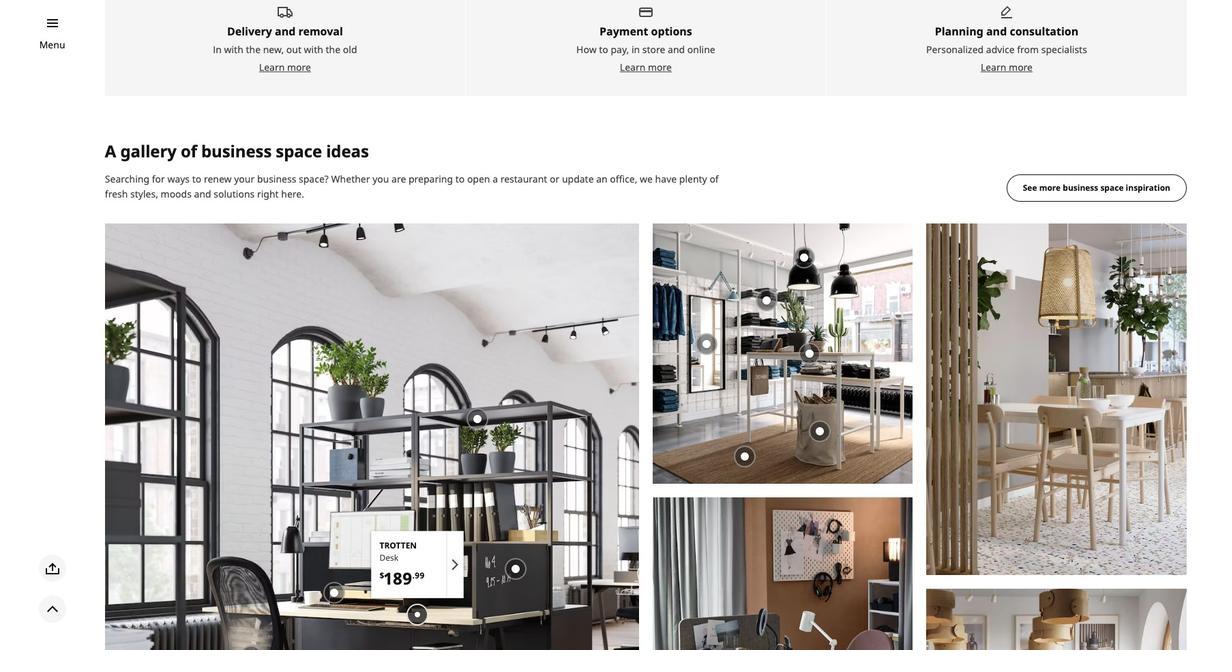 Task type: vqa. For each thing, say whether or not it's contained in the screenshot.
second Learn more Link from the right
yes



Task type: describe. For each thing, give the bounding box(es) containing it.
a light restaurant interior with a white tommaryd table and rönninge birch chairs under a knixhult bamboo pendant. image
[[927, 224, 1187, 575]]

and inside planning and consultation personalized advice from specialists learn more
[[986, 24, 1007, 39]]

more inside payment options how to pay, in store and online learn more
[[648, 60, 672, 73]]

searching for ways to renew your business space? whether you are preparing to open a restaurant or update an office, we have plenty of fresh styles, moods and solutions right here.
[[105, 173, 719, 201]]

an
[[596, 173, 608, 186]]

old
[[343, 43, 357, 56]]

renew
[[204, 173, 232, 186]]

are
[[392, 173, 406, 186]]

see more business space inspiration
[[1023, 182, 1170, 194]]

update
[[562, 173, 594, 186]]

new,
[[263, 43, 284, 56]]

learn inside planning and consultation personalized advice from specialists learn more
[[981, 60, 1006, 73]]

here.
[[281, 188, 304, 201]]

delivery and removal in with the new, out with the old learn more
[[213, 24, 357, 73]]

pay,
[[611, 43, 629, 56]]

online
[[687, 43, 715, 56]]

$
[[380, 570, 384, 582]]

a gallery of business space ideas
[[105, 140, 369, 163]]

a
[[493, 173, 498, 186]]

planning
[[935, 24, 983, 39]]

learn more link for delivery
[[259, 60, 311, 73]]

to for payment
[[599, 43, 608, 56]]

how
[[576, 43, 597, 56]]

learn inside "delivery and removal in with the new, out with the old learn more"
[[259, 60, 285, 73]]

specialists
[[1041, 43, 1087, 56]]

searching
[[105, 173, 149, 186]]

of inside "searching for ways to renew your business space? whether you are preparing to open a restaurant or update an office, we have plenty of fresh styles, moods and solutions right here."
[[710, 173, 719, 186]]

preparing
[[409, 173, 453, 186]]

space?
[[299, 173, 329, 186]]

ideas
[[326, 140, 369, 163]]

or
[[550, 173, 560, 186]]

1 the from the left
[[246, 43, 261, 56]]

whether
[[331, 173, 370, 186]]

see
[[1023, 182, 1037, 194]]

we
[[640, 173, 653, 186]]

space inside 'button'
[[1101, 182, 1124, 194]]

have
[[655, 173, 677, 186]]

desk
[[380, 552, 398, 564]]

inspiration
[[1126, 182, 1170, 194]]

from
[[1017, 43, 1039, 56]]

99
[[415, 570, 425, 582]]

styles,
[[130, 188, 158, 201]]

1 horizontal spatial to
[[455, 173, 465, 186]]

a trotten desk and black office chair by open shelves with a noticeboard at one side of the desk and a drawer unit below. image
[[105, 224, 639, 651]]

plenty
[[679, 173, 707, 186]]

and inside "delivery and removal in with the new, out with the old learn more"
[[275, 24, 296, 39]]

189
[[384, 567, 412, 590]]

.
[[412, 570, 415, 582]]

business inside "searching for ways to renew your business space? whether you are preparing to open a restaurant or update an office, we have plenty of fresh styles, moods and solutions right here."
[[257, 173, 296, 186]]

learn inside payment options how to pay, in store and online learn more
[[620, 60, 646, 73]]

gallery
[[120, 140, 177, 163]]

a light, airy store interior with a lohals rug and denim garments arranged in white elvarli storage combinations. image
[[653, 224, 913, 484]]



Task type: locate. For each thing, give the bounding box(es) containing it.
in
[[213, 43, 222, 56]]

more inside planning and consultation personalized advice from specialists learn more
[[1009, 60, 1033, 73]]

space left inspiration
[[1101, 182, 1124, 194]]

a
[[105, 140, 116, 163]]

1 vertical spatial space
[[1101, 182, 1124, 194]]

personalized
[[926, 43, 984, 56]]

1 horizontal spatial learn
[[620, 60, 646, 73]]

3 learn from the left
[[981, 60, 1006, 73]]

0 horizontal spatial learn more link
[[259, 60, 311, 73]]

learn more link for planning
[[981, 60, 1033, 73]]

ways
[[167, 173, 190, 186]]

0 horizontal spatial space
[[276, 140, 322, 163]]

business inside 'button'
[[1063, 182, 1098, 194]]

with
[[224, 43, 243, 56], [304, 43, 323, 56]]

to right ways
[[192, 173, 201, 186]]

a bright, spacious store interior centred round a large kitchen island with light-ash-effect askersund drawer fronts. image
[[927, 589, 1187, 651]]

trotten
[[380, 540, 417, 552]]

options
[[651, 24, 692, 39]]

space
[[276, 140, 322, 163], [1101, 182, 1124, 194]]

trotten desk $ 189 . 99
[[380, 540, 425, 590]]

the down delivery
[[246, 43, 261, 56]]

consultation
[[1010, 24, 1079, 39]]

learn down the new,
[[259, 60, 285, 73]]

learn
[[259, 60, 285, 73], [620, 60, 646, 73], [981, 60, 1006, 73]]

1 with from the left
[[224, 43, 243, 56]]

more inside "delivery and removal in with the new, out with the old learn more"
[[287, 60, 311, 73]]

business right the see
[[1063, 182, 1098, 194]]

in
[[632, 43, 640, 56]]

to left open
[[455, 173, 465, 186]]

products shown on image element
[[371, 532, 463, 599]]

learn down "in"
[[620, 60, 646, 73]]

and
[[275, 24, 296, 39], [986, 24, 1007, 39], [668, 43, 685, 56], [194, 188, 211, 201]]

of right the "plenty"
[[710, 173, 719, 186]]

0 horizontal spatial to
[[192, 173, 201, 186]]

solutions
[[214, 188, 255, 201]]

0 vertical spatial space
[[276, 140, 322, 163]]

2 horizontal spatial to
[[599, 43, 608, 56]]

menu
[[39, 38, 65, 51]]

0 horizontal spatial the
[[246, 43, 261, 56]]

the left old
[[326, 43, 341, 56]]

and down renew on the left of page
[[194, 188, 211, 201]]

0 vertical spatial of
[[181, 140, 197, 163]]

payment options how to pay, in store and online learn more
[[576, 24, 715, 73]]

for
[[152, 173, 165, 186]]

menu button
[[39, 38, 65, 53]]

and up the out
[[275, 24, 296, 39]]

your
[[234, 173, 255, 186]]

to
[[599, 43, 608, 56], [192, 173, 201, 186], [455, 173, 465, 186]]

learn more link for payment
[[620, 60, 672, 73]]

a workspace centred around a bekant desk and a hattefjäll office chair in a softly sunlit room with an earthy colour palette. image
[[653, 498, 913, 651]]

delivery
[[227, 24, 272, 39]]

advice
[[986, 43, 1015, 56]]

with right the in
[[224, 43, 243, 56]]

learn down advice at the top of page
[[981, 60, 1006, 73]]

1 horizontal spatial with
[[304, 43, 323, 56]]

1 horizontal spatial learn more link
[[620, 60, 672, 73]]

office,
[[610, 173, 637, 186]]

2 with from the left
[[304, 43, 323, 56]]

1 horizontal spatial the
[[326, 43, 341, 56]]

1 horizontal spatial of
[[710, 173, 719, 186]]

2 horizontal spatial learn more link
[[981, 60, 1033, 73]]

2 learn more link from the left
[[620, 60, 672, 73]]

more
[[287, 60, 311, 73], [648, 60, 672, 73], [1009, 60, 1033, 73], [1039, 182, 1061, 194]]

restaurant
[[500, 173, 547, 186]]

and inside "searching for ways to renew your business space? whether you are preparing to open a restaurant or update an office, we have plenty of fresh styles, moods and solutions right here."
[[194, 188, 211, 201]]

1 horizontal spatial space
[[1101, 182, 1124, 194]]

to left pay, on the top
[[599, 43, 608, 56]]

open
[[467, 173, 490, 186]]

learn more link down store
[[620, 60, 672, 73]]

and down options
[[668, 43, 685, 56]]

store
[[642, 43, 665, 56]]

more down from
[[1009, 60, 1033, 73]]

fresh
[[105, 188, 128, 201]]

1 learn from the left
[[259, 60, 285, 73]]

learn more link down advice at the top of page
[[981, 60, 1033, 73]]

learn more link
[[259, 60, 311, 73], [620, 60, 672, 73], [981, 60, 1033, 73]]

business
[[201, 140, 272, 163], [257, 173, 296, 186], [1063, 182, 1098, 194]]

1 vertical spatial of
[[710, 173, 719, 186]]

moods
[[161, 188, 192, 201]]

out
[[286, 43, 301, 56]]

with down removal
[[304, 43, 323, 56]]

0 horizontal spatial learn
[[259, 60, 285, 73]]

and up advice at the top of page
[[986, 24, 1007, 39]]

more right the see
[[1039, 182, 1061, 194]]

and inside payment options how to pay, in store and online learn more
[[668, 43, 685, 56]]

1 learn more link from the left
[[259, 60, 311, 73]]

0 horizontal spatial of
[[181, 140, 197, 163]]

more down store
[[648, 60, 672, 73]]

more inside see more business space inspiration 'button'
[[1039, 182, 1061, 194]]

right
[[257, 188, 279, 201]]

planning and consultation personalized advice from specialists learn more
[[926, 24, 1087, 73]]

payment
[[600, 24, 648, 39]]

removal
[[298, 24, 343, 39]]

business up right
[[257, 173, 296, 186]]

see more business space inspiration button
[[1007, 175, 1187, 202]]

2 the from the left
[[326, 43, 341, 56]]

you
[[373, 173, 389, 186]]

the
[[246, 43, 261, 56], [326, 43, 341, 56]]

2 horizontal spatial learn
[[981, 60, 1006, 73]]

3 learn more link from the left
[[981, 60, 1033, 73]]

2 learn from the left
[[620, 60, 646, 73]]

more down the out
[[287, 60, 311, 73]]

space up space?
[[276, 140, 322, 163]]

of up ways
[[181, 140, 197, 163]]

to inside payment options how to pay, in store and online learn more
[[599, 43, 608, 56]]

to for searching
[[192, 173, 201, 186]]

business up your
[[201, 140, 272, 163]]

0 horizontal spatial with
[[224, 43, 243, 56]]

learn more link down the out
[[259, 60, 311, 73]]

of
[[181, 140, 197, 163], [710, 173, 719, 186]]



